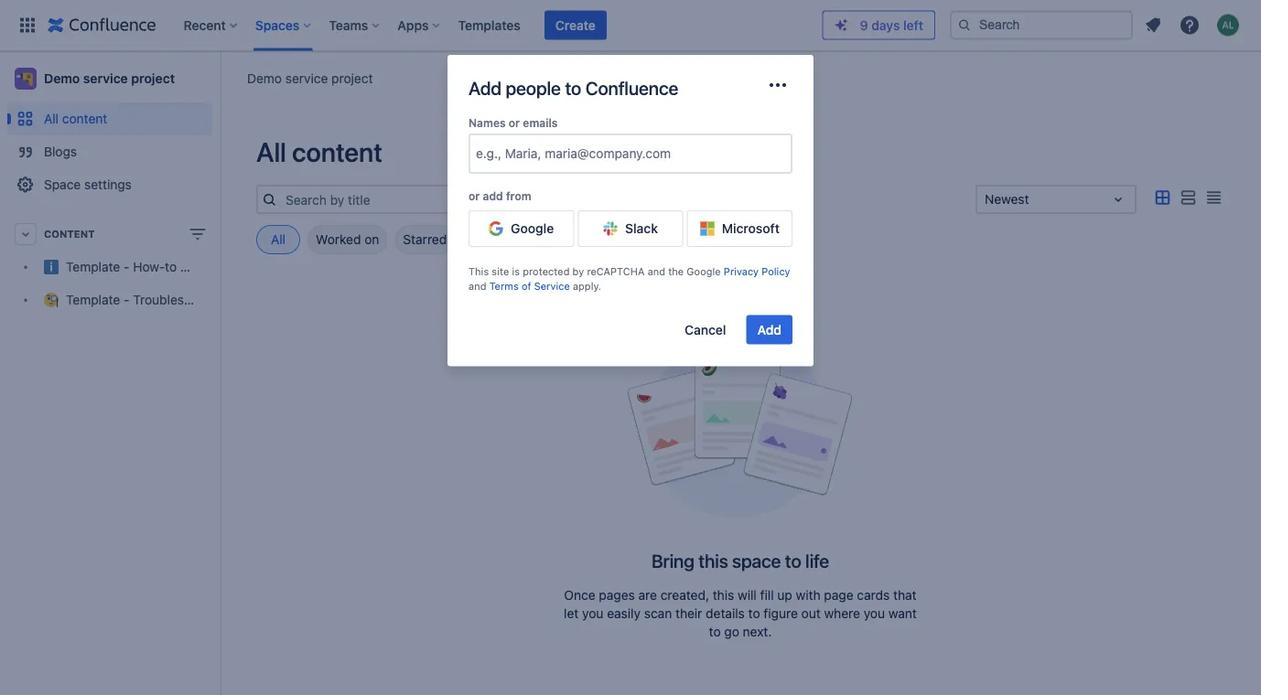Task type: vqa. For each thing, say whether or not it's contained in the screenshot.
"How-" at top
yes



Task type: describe. For each thing, give the bounding box(es) containing it.
1 vertical spatial or
[[469, 190, 480, 203]]

- for troubleshooting
[[124, 292, 130, 307]]

1 you from the left
[[582, 606, 603, 621]]

microsoft button
[[687, 211, 793, 247]]

all inside all button
[[271, 232, 286, 247]]

apps button
[[392, 11, 447, 40]]

blogs
[[44, 144, 77, 159]]

terms of service link
[[489, 280, 570, 292]]

banner containing spaces
[[0, 0, 1261, 51]]

cards image
[[1151, 187, 1173, 209]]

that
[[893, 588, 917, 603]]

add for add
[[757, 322, 782, 337]]

on
[[364, 232, 379, 247]]

template for template - troubleshooting article
[[66, 292, 120, 307]]

space settings link
[[7, 168, 212, 201]]

life
[[805, 550, 829, 572]]

space settings
[[44, 177, 132, 192]]

0 vertical spatial this
[[698, 550, 728, 572]]

Names or emails text field
[[476, 145, 479, 163]]

privacy policy link
[[724, 266, 790, 277]]

template - how-to guide link
[[7, 251, 213, 284]]

fill
[[760, 588, 774, 603]]

content inside "link"
[[62, 111, 107, 126]]

are
[[638, 588, 657, 603]]

template - troubleshooting article link
[[7, 284, 269, 317]]

from
[[506, 190, 531, 203]]

privacy
[[724, 266, 759, 277]]

template for template - how-to guide
[[66, 259, 120, 275]]

recaptcha
[[587, 266, 645, 277]]

figure
[[764, 606, 798, 621]]

by
[[572, 266, 584, 277]]

add button
[[746, 315, 793, 345]]

apply.
[[573, 280, 601, 292]]

of
[[522, 280, 531, 292]]

want
[[888, 606, 917, 621]]

to right people
[[565, 77, 581, 98]]

demo service project inside 'space' element
[[44, 71, 175, 86]]

1 vertical spatial all
[[256, 136, 286, 167]]

all button
[[256, 225, 300, 254]]

1 vertical spatial content
[[292, 136, 382, 167]]

pages
[[599, 588, 635, 603]]

this site is protected by recaptcha and the google privacy policy and terms of service apply.
[[469, 266, 790, 292]]

up
[[777, 588, 792, 603]]

tree inside 'space' element
[[7, 251, 269, 317]]

all content inside "link"
[[44, 111, 107, 126]]

spaces button
[[250, 11, 318, 40]]

where
[[824, 606, 860, 621]]

go
[[724, 625, 739, 640]]

scan
[[644, 606, 672, 621]]

once
[[564, 588, 595, 603]]

details
[[706, 606, 745, 621]]

e.g.,
[[476, 146, 501, 161]]

1 service from the left
[[285, 70, 328, 86]]

list image
[[1177, 187, 1199, 209]]

emails
[[523, 116, 558, 129]]

to left life
[[785, 550, 801, 572]]

templates link
[[453, 11, 526, 40]]

all inside all content "link"
[[44, 111, 59, 126]]

space element
[[0, 51, 269, 696]]

maria,
[[505, 146, 541, 161]]

next.
[[743, 625, 772, 640]]

how-
[[133, 259, 165, 275]]

slack
[[625, 221, 658, 236]]

search image
[[957, 18, 972, 32]]

add people to confluence
[[469, 77, 678, 98]]

their
[[675, 606, 702, 621]]

google button
[[469, 211, 574, 247]]

cancel
[[685, 322, 726, 337]]

templates
[[458, 17, 521, 32]]

e.g., maria, maria@company.com
[[476, 146, 671, 161]]

bring
[[652, 550, 694, 572]]

space
[[44, 177, 81, 192]]

slack button
[[578, 211, 683, 247]]

apps
[[397, 17, 429, 32]]

1 horizontal spatial demo service project link
[[247, 69, 373, 87]]

worked
[[316, 232, 361, 247]]

1 project from the left
[[331, 70, 373, 86]]

global element
[[11, 0, 822, 51]]

blogs link
[[7, 135, 212, 168]]

add
[[483, 190, 503, 203]]

cards
[[857, 588, 890, 603]]

2 you from the left
[[864, 606, 885, 621]]

more image
[[767, 74, 789, 96]]

page
[[824, 588, 853, 603]]

google inside this site is protected by recaptcha and the google privacy policy and terms of service apply.
[[687, 266, 721, 277]]

content button
[[7, 218, 212, 251]]



Task type: locate. For each thing, give the bounding box(es) containing it.
demo service project
[[247, 70, 373, 86], [44, 71, 175, 86]]

service down spaces popup button
[[285, 70, 328, 86]]

google down the from
[[511, 221, 554, 236]]

you right let
[[582, 606, 603, 621]]

0 horizontal spatial and
[[469, 280, 486, 292]]

1 demo service project from the left
[[247, 70, 373, 86]]

1 vertical spatial and
[[469, 280, 486, 292]]

confluence
[[585, 77, 678, 98]]

and left "the"
[[648, 266, 665, 277]]

all
[[44, 111, 59, 126], [256, 136, 286, 167], [271, 232, 286, 247]]

or add from
[[469, 190, 531, 203]]

names or emails
[[469, 116, 558, 129]]

create link
[[544, 11, 607, 40]]

compact list image
[[1202, 187, 1224, 209]]

1 horizontal spatial demo
[[247, 70, 282, 86]]

0 vertical spatial template
[[66, 259, 120, 275]]

template down content dropdown button
[[66, 259, 120, 275]]

policy
[[762, 266, 790, 277]]

out
[[801, 606, 821, 621]]

confluence image
[[48, 14, 156, 36], [48, 14, 156, 36]]

all content up search by title field
[[256, 136, 382, 167]]

project
[[331, 70, 373, 86], [131, 71, 175, 86]]

google inside google button
[[511, 221, 554, 236]]

1 demo from the left
[[247, 70, 282, 86]]

tree
[[7, 251, 269, 317]]

2 demo from the left
[[44, 71, 80, 86]]

worked on
[[316, 232, 379, 247]]

you down cards
[[864, 606, 885, 621]]

service up all content "link"
[[83, 71, 128, 86]]

Search by title field
[[280, 187, 460, 212]]

people
[[506, 77, 561, 98]]

microsoft
[[722, 221, 780, 236]]

content
[[62, 111, 107, 126], [292, 136, 382, 167]]

article
[[232, 292, 269, 307]]

1 horizontal spatial or
[[509, 116, 520, 129]]

1 horizontal spatial project
[[331, 70, 373, 86]]

will
[[738, 588, 757, 603]]

0 horizontal spatial google
[[511, 221, 554, 236]]

site
[[492, 266, 509, 277]]

newest
[[985, 192, 1029, 207]]

all content
[[44, 111, 107, 126], [256, 136, 382, 167]]

let
[[564, 606, 579, 621]]

1 vertical spatial google
[[687, 266, 721, 277]]

1 vertical spatial -
[[124, 292, 130, 307]]

once pages are created, this will fill up with page cards that let you easily scan their details to figure out where you want to go next.
[[564, 588, 917, 640]]

content up search by title field
[[292, 136, 382, 167]]

1 horizontal spatial and
[[648, 266, 665, 277]]

cancel button
[[674, 315, 737, 345]]

demo service project link down spaces popup button
[[247, 69, 373, 87]]

template
[[66, 259, 120, 275], [66, 292, 120, 307]]

- left how- at the left
[[124, 259, 130, 275]]

easily
[[607, 606, 641, 621]]

all up "blogs"
[[44, 111, 59, 126]]

demo inside 'space' element
[[44, 71, 80, 86]]

0 vertical spatial google
[[511, 221, 554, 236]]

this up details
[[713, 588, 734, 603]]

maria@company.com
[[545, 146, 671, 161]]

this
[[469, 266, 489, 277]]

1 horizontal spatial google
[[687, 266, 721, 277]]

0 horizontal spatial content
[[62, 111, 107, 126]]

project down global element
[[331, 70, 373, 86]]

-
[[124, 259, 130, 275], [124, 292, 130, 307]]

guide
[[180, 259, 213, 275]]

this
[[698, 550, 728, 572], [713, 588, 734, 603]]

to inside 'space' element
[[165, 259, 177, 275]]

this inside once pages are created, this will fill up with page cards that let you easily scan their details to figure out where you want to go next.
[[713, 588, 734, 603]]

project inside 'space' element
[[131, 71, 175, 86]]

to left go
[[709, 625, 721, 640]]

1 vertical spatial all content
[[256, 136, 382, 167]]

protected
[[523, 266, 570, 277]]

demo service project link up all content "link"
[[7, 60, 212, 97]]

project up all content "link"
[[131, 71, 175, 86]]

0 horizontal spatial or
[[469, 190, 480, 203]]

or left add
[[469, 190, 480, 203]]

1 vertical spatial template
[[66, 292, 120, 307]]

template - troubleshooting article
[[66, 292, 269, 307]]

content
[[44, 228, 95, 240]]

or left emails
[[509, 116, 520, 129]]

service inside 'space' element
[[83, 71, 128, 86]]

1 template from the top
[[66, 259, 120, 275]]

1 - from the top
[[124, 259, 130, 275]]

demo down "spaces"
[[247, 70, 282, 86]]

spaces
[[255, 17, 300, 32]]

0 horizontal spatial demo
[[44, 71, 80, 86]]

2 service from the left
[[83, 71, 128, 86]]

space
[[732, 550, 781, 572]]

2 template from the top
[[66, 292, 120, 307]]

this right bring
[[698, 550, 728, 572]]

0 horizontal spatial add
[[469, 77, 501, 98]]

you
[[582, 606, 603, 621], [864, 606, 885, 621]]

0 vertical spatial or
[[509, 116, 520, 129]]

demo service project down spaces popup button
[[247, 70, 373, 86]]

1 vertical spatial this
[[713, 588, 734, 603]]

add up names
[[469, 77, 501, 98]]

bring this space to life
[[652, 550, 829, 572]]

and
[[648, 266, 665, 277], [469, 280, 486, 292]]

0 horizontal spatial project
[[131, 71, 175, 86]]

1 horizontal spatial service
[[285, 70, 328, 86]]

worked on button
[[307, 225, 387, 254]]

1 horizontal spatial all content
[[256, 136, 382, 167]]

0 horizontal spatial demo service project link
[[7, 60, 212, 97]]

demo
[[247, 70, 282, 86], [44, 71, 80, 86]]

demo service project link
[[7, 60, 212, 97], [247, 69, 373, 87]]

demo up all content "link"
[[44, 71, 80, 86]]

to up next.
[[748, 606, 760, 621]]

template down the template - how-to guide link
[[66, 292, 120, 307]]

names
[[469, 116, 506, 129]]

0 vertical spatial content
[[62, 111, 107, 126]]

add down policy
[[757, 322, 782, 337]]

0 vertical spatial and
[[648, 266, 665, 277]]

all content up "blogs"
[[44, 111, 107, 126]]

1 horizontal spatial demo service project
[[247, 70, 373, 86]]

create
[[555, 17, 596, 32]]

terms
[[489, 280, 519, 292]]

2 project from the left
[[131, 71, 175, 86]]

1 horizontal spatial add
[[757, 322, 782, 337]]

is
[[512, 266, 520, 277]]

tree containing template - how-to guide
[[7, 251, 269, 317]]

0 vertical spatial add
[[469, 77, 501, 98]]

created,
[[660, 588, 709, 603]]

all content link
[[7, 102, 212, 135]]

0 vertical spatial all content
[[44, 111, 107, 126]]

starred button
[[395, 225, 455, 254]]

0 vertical spatial -
[[124, 259, 130, 275]]

template - how-to guide
[[66, 259, 213, 275]]

2 demo service project from the left
[[44, 71, 175, 86]]

demo service project up all content "link"
[[44, 71, 175, 86]]

add
[[469, 77, 501, 98], [757, 322, 782, 337]]

troubleshooting
[[133, 292, 229, 307]]

2 - from the top
[[124, 292, 130, 307]]

0 horizontal spatial all content
[[44, 111, 107, 126]]

add inside 'button'
[[757, 322, 782, 337]]

all left worked
[[271, 232, 286, 247]]

Search field
[[950, 11, 1133, 40]]

1 vertical spatial add
[[757, 322, 782, 337]]

content up "blogs"
[[62, 111, 107, 126]]

add for add people to confluence
[[469, 77, 501, 98]]

1 horizontal spatial you
[[864, 606, 885, 621]]

0 horizontal spatial you
[[582, 606, 603, 621]]

- for how-
[[124, 259, 130, 275]]

to left the guide
[[165, 259, 177, 275]]

with
[[796, 588, 821, 603]]

and down this
[[469, 280, 486, 292]]

0 vertical spatial all
[[44, 111, 59, 126]]

service
[[534, 280, 570, 292]]

the
[[668, 266, 684, 277]]

to
[[565, 77, 581, 98], [165, 259, 177, 275], [785, 550, 801, 572], [748, 606, 760, 621], [709, 625, 721, 640]]

0 horizontal spatial service
[[83, 71, 128, 86]]

banner
[[0, 0, 1261, 51]]

google right "the"
[[687, 266, 721, 277]]

service
[[285, 70, 328, 86], [83, 71, 128, 86]]

all up all button
[[256, 136, 286, 167]]

starred
[[403, 232, 447, 247]]

google
[[511, 221, 554, 236], [687, 266, 721, 277]]

2 vertical spatial all
[[271, 232, 286, 247]]

- down template - how-to guide
[[124, 292, 130, 307]]

open image
[[1107, 189, 1129, 210]]

1 horizontal spatial content
[[292, 136, 382, 167]]

0 horizontal spatial demo service project
[[44, 71, 175, 86]]

settings
[[84, 177, 132, 192]]



